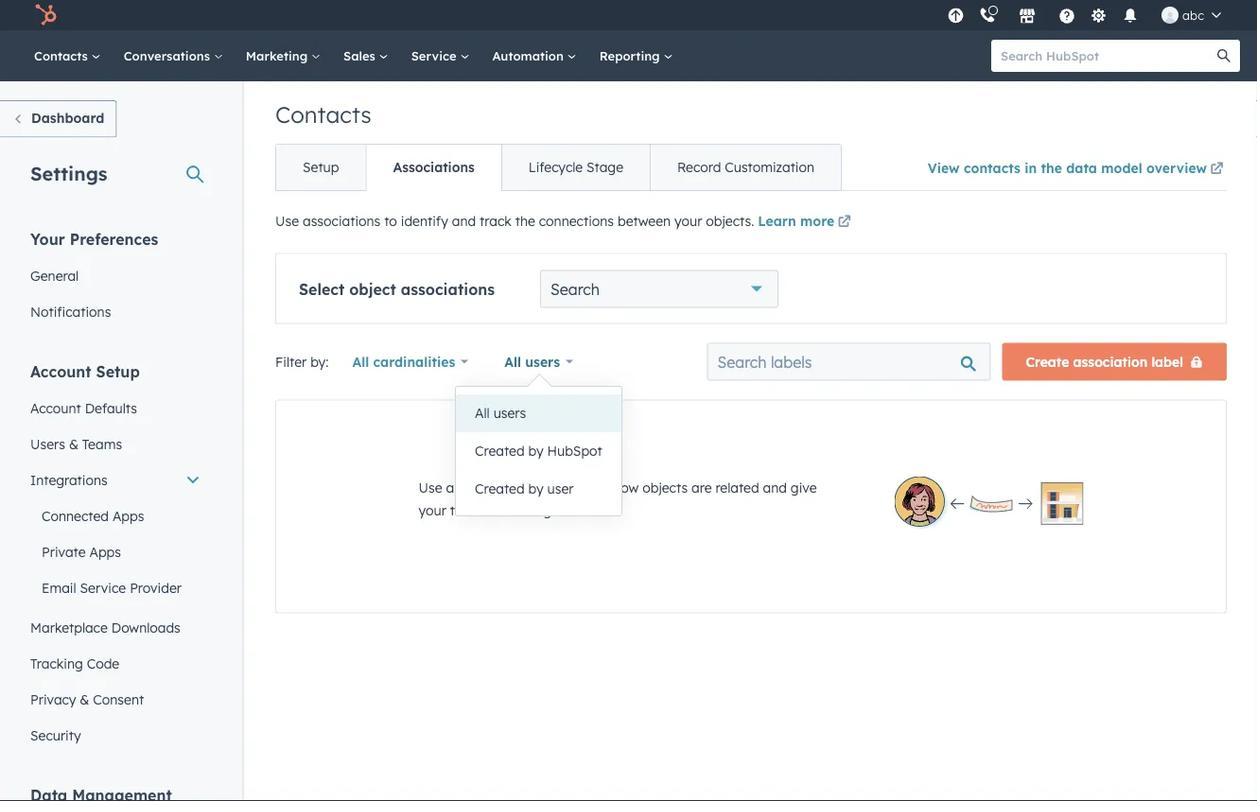Task type: locate. For each thing, give the bounding box(es) containing it.
&
[[69, 436, 78, 452], [80, 691, 89, 707]]

service down private apps link
[[80, 579, 126, 596]]

insight.
[[522, 502, 567, 518]]

2 horizontal spatial all
[[504, 353, 521, 370]]

use for use association labels to show how objects are related and give your team more insight.
[[419, 479, 442, 496]]

all up created by hubspot
[[475, 405, 490, 421]]

0 vertical spatial the
[[1041, 159, 1062, 176]]

1 vertical spatial contacts
[[275, 100, 372, 129]]

filter by:
[[275, 353, 329, 370]]

link opens in a new window image inside the learn more link
[[838, 216, 851, 229]]

record customization link
[[650, 145, 841, 190]]

all users
[[504, 353, 560, 370], [475, 405, 526, 421]]

and inside use association labels to show how objects are related and give your team more insight.
[[763, 479, 787, 496]]

0 vertical spatial account
[[30, 362, 91, 381]]

to left show
[[561, 479, 574, 496]]

0 horizontal spatial contacts
[[34, 48, 91, 63]]

use left created by user on the bottom left
[[419, 479, 442, 496]]

Search HubSpot search field
[[991, 40, 1223, 72]]

security link
[[19, 717, 212, 753]]

all users up created by hubspot
[[475, 405, 526, 421]]

and
[[452, 213, 476, 229], [763, 479, 787, 496]]

email service provider
[[42, 579, 182, 596]]

contacts up "setup" link
[[275, 100, 372, 129]]

by up insight.
[[528, 480, 543, 497]]

code
[[87, 655, 119, 672]]

user
[[547, 480, 574, 497]]

1 horizontal spatial to
[[561, 479, 574, 496]]

1 vertical spatial more
[[486, 502, 519, 518]]

1 account from the top
[[30, 362, 91, 381]]

and left give
[[763, 479, 787, 496]]

the right 'track'
[[515, 213, 535, 229]]

0 horizontal spatial service
[[80, 579, 126, 596]]

association inside use association labels to show how objects are related and give your team more insight.
[[446, 479, 517, 496]]

by up labels
[[528, 443, 543, 459]]

1 vertical spatial created
[[475, 480, 525, 497]]

gary orlando image
[[1162, 7, 1179, 24]]

0 horizontal spatial association
[[446, 479, 517, 496]]

associations
[[303, 213, 381, 229], [401, 279, 495, 298]]

and left 'track'
[[452, 213, 476, 229]]

1 vertical spatial apps
[[89, 543, 121, 560]]

view contacts in the data model overview link
[[928, 147, 1227, 190]]

calling icon image
[[979, 7, 996, 24]]

data
[[1066, 159, 1097, 176]]

2 by from the top
[[528, 480, 543, 497]]

marketplace downloads link
[[19, 610, 212, 646]]

private
[[42, 543, 86, 560]]

1 created from the top
[[475, 443, 525, 459]]

all cardinalities button
[[340, 343, 481, 381]]

model
[[1101, 159, 1142, 176]]

account up users
[[30, 400, 81, 416]]

all inside "all cardinalities" popup button
[[352, 353, 369, 370]]

general link
[[19, 258, 212, 294]]

tracking code link
[[19, 646, 212, 681]]

more inside use association labels to show how objects are related and give your team more insight.
[[486, 502, 519, 518]]

private apps link
[[19, 534, 212, 570]]

1 by from the top
[[528, 443, 543, 459]]

1 horizontal spatial associations
[[401, 279, 495, 298]]

by
[[528, 443, 543, 459], [528, 480, 543, 497]]

your left team
[[419, 502, 446, 518]]

0 horizontal spatial &
[[69, 436, 78, 452]]

hubspot image
[[34, 4, 57, 26]]

0 vertical spatial contacts
[[34, 48, 91, 63]]

0 horizontal spatial associations
[[303, 213, 381, 229]]

0 vertical spatial by
[[528, 443, 543, 459]]

tracking code
[[30, 655, 119, 672]]

0 vertical spatial service
[[411, 48, 460, 63]]

0 vertical spatial created
[[475, 443, 525, 459]]

contacts down hubspot link
[[34, 48, 91, 63]]

0 vertical spatial setup
[[303, 159, 339, 175]]

0 vertical spatial association
[[1073, 353, 1148, 370]]

general
[[30, 267, 79, 284]]

1 horizontal spatial contacts
[[275, 100, 372, 129]]

0 vertical spatial and
[[452, 213, 476, 229]]

all inside all users button
[[475, 405, 490, 421]]

1 horizontal spatial association
[[1073, 353, 1148, 370]]

setup inside navigation
[[303, 159, 339, 175]]

account up account defaults
[[30, 362, 91, 381]]

0 horizontal spatial to
[[384, 213, 397, 229]]

created inside button
[[475, 480, 525, 497]]

notifications image
[[1122, 9, 1139, 26]]

connections
[[539, 213, 614, 229]]

association up team
[[446, 479, 517, 496]]

created by hubspot
[[475, 443, 602, 459]]

created by hubspot button
[[456, 432, 621, 470]]

account for account setup
[[30, 362, 91, 381]]

0 vertical spatial users
[[525, 353, 560, 370]]

1 vertical spatial all users
[[475, 405, 526, 421]]

your left objects.
[[674, 213, 702, 229]]

list box
[[456, 387, 621, 515]]

0 vertical spatial &
[[69, 436, 78, 452]]

1 horizontal spatial service
[[411, 48, 460, 63]]

1 vertical spatial and
[[763, 479, 787, 496]]

defaults
[[85, 400, 137, 416]]

& right users
[[69, 436, 78, 452]]

account defaults link
[[19, 390, 212, 426]]

apps down integrations button
[[112, 507, 144, 524]]

between
[[618, 213, 671, 229]]

1 vertical spatial use
[[419, 479, 442, 496]]

0 horizontal spatial use
[[275, 213, 299, 229]]

1 vertical spatial association
[[446, 479, 517, 496]]

all up all users button
[[504, 353, 521, 370]]

all right by:
[[352, 353, 369, 370]]

your inside use association labels to show how objects are related and give your team more insight.
[[419, 502, 446, 518]]

by for hubspot
[[528, 443, 543, 459]]

by inside "button"
[[528, 443, 543, 459]]

the
[[1041, 159, 1062, 176], [515, 213, 535, 229]]

0 horizontal spatial the
[[515, 213, 535, 229]]

0 horizontal spatial more
[[486, 502, 519, 518]]

label
[[1151, 353, 1183, 370]]

associations
[[393, 159, 475, 175]]

1 horizontal spatial all
[[475, 405, 490, 421]]

0 vertical spatial associations
[[303, 213, 381, 229]]

how
[[613, 479, 639, 496]]

associations down identify
[[401, 279, 495, 298]]

service right sales link on the left of the page
[[411, 48, 460, 63]]

1 horizontal spatial setup
[[303, 159, 339, 175]]

marketplaces image
[[1019, 9, 1036, 26]]

1 vertical spatial users
[[493, 405, 526, 421]]

0 vertical spatial your
[[674, 213, 702, 229]]

your preferences
[[30, 229, 158, 248]]

all users up all users button
[[504, 353, 560, 370]]

use associations to identify and track the connections between your objects.
[[275, 213, 758, 229]]

contacts
[[34, 48, 91, 63], [275, 100, 372, 129]]

users inside popup button
[[525, 353, 560, 370]]

all for all users popup button
[[504, 353, 521, 370]]

navigation
[[275, 144, 842, 191]]

by inside button
[[528, 480, 543, 497]]

2 account from the top
[[30, 400, 81, 416]]

1 horizontal spatial &
[[80, 691, 89, 707]]

1 vertical spatial associations
[[401, 279, 495, 298]]

1 vertical spatial service
[[80, 579, 126, 596]]

account setup element
[[19, 361, 212, 753]]

1 vertical spatial to
[[561, 479, 574, 496]]

0 vertical spatial apps
[[112, 507, 144, 524]]

use
[[275, 213, 299, 229], [419, 479, 442, 496]]

all inside all users popup button
[[504, 353, 521, 370]]

0 horizontal spatial all
[[352, 353, 369, 370]]

1 vertical spatial setup
[[96, 362, 140, 381]]

more
[[800, 213, 834, 229], [486, 502, 519, 518]]

to left identify
[[384, 213, 397, 229]]

abc menu
[[942, 0, 1234, 30]]

lifecycle stage
[[529, 159, 623, 175]]

sales
[[343, 48, 379, 63]]

navigation containing setup
[[275, 144, 842, 191]]

created inside "button"
[[475, 443, 525, 459]]

0 horizontal spatial your
[[419, 502, 446, 518]]

1 vertical spatial account
[[30, 400, 81, 416]]

learn
[[758, 213, 796, 229]]

use association labels to show how objects are related and give your team more insight.
[[419, 479, 817, 518]]

created
[[475, 443, 525, 459], [475, 480, 525, 497]]

1 vertical spatial your
[[419, 502, 446, 518]]

list box containing all users
[[456, 387, 621, 515]]

the right "in"
[[1041, 159, 1062, 176]]

your
[[674, 213, 702, 229], [419, 502, 446, 518]]

1 horizontal spatial and
[[763, 479, 787, 496]]

1 horizontal spatial use
[[419, 479, 442, 496]]

are
[[691, 479, 712, 496]]

association inside create association label button
[[1073, 353, 1148, 370]]

create
[[1026, 353, 1069, 370]]

security
[[30, 727, 81, 743]]

associations down "setup" link
[[303, 213, 381, 229]]

1 vertical spatial &
[[80, 691, 89, 707]]

0 vertical spatial use
[[275, 213, 299, 229]]

apps
[[112, 507, 144, 524], [89, 543, 121, 560]]

& right privacy
[[80, 691, 89, 707]]

reporting
[[599, 48, 663, 63]]

dashboard link
[[0, 100, 117, 138]]

association
[[1073, 353, 1148, 370], [446, 479, 517, 496]]

0 vertical spatial all users
[[504, 353, 560, 370]]

users up all users button
[[525, 353, 560, 370]]

notifications
[[30, 303, 111, 320]]

to inside use association labels to show how objects are related and give your team more insight.
[[561, 479, 574, 496]]

hubspot
[[547, 443, 602, 459]]

view contacts in the data model overview
[[928, 159, 1207, 176]]

created up team
[[475, 480, 525, 497]]

association left label
[[1073, 353, 1148, 370]]

created up created by user on the bottom left
[[475, 443, 525, 459]]

search
[[551, 279, 600, 298]]

track
[[480, 213, 511, 229]]

apps for private apps
[[89, 543, 121, 560]]

use inside use association labels to show how objects are related and give your team more insight.
[[419, 479, 442, 496]]

record
[[677, 159, 721, 175]]

link opens in a new window image
[[838, 211, 851, 234]]

more left link opens in a new window icon in the top of the page
[[800, 213, 834, 229]]

users up created by hubspot
[[493, 405, 526, 421]]

apps up email service provider
[[89, 543, 121, 560]]

link opens in a new window image
[[1210, 158, 1223, 181], [1210, 163, 1223, 176], [838, 216, 851, 229]]

2 created from the top
[[475, 480, 525, 497]]

to
[[384, 213, 397, 229], [561, 479, 574, 496]]

account defaults
[[30, 400, 137, 416]]

email service provider link
[[19, 570, 212, 606]]

0 vertical spatial more
[[800, 213, 834, 229]]

use down "setup" link
[[275, 213, 299, 229]]

more down created by user on the bottom left
[[486, 502, 519, 518]]

abc button
[[1150, 0, 1232, 30]]

all cardinalities
[[352, 353, 455, 370]]

in
[[1025, 159, 1037, 176]]

0 horizontal spatial setup
[[96, 362, 140, 381]]

learn more
[[758, 213, 834, 229]]

1 vertical spatial by
[[528, 480, 543, 497]]



Task type: vqa. For each thing, say whether or not it's contained in the screenshot.
Downloads
yes



Task type: describe. For each thing, give the bounding box(es) containing it.
marketplace downloads
[[30, 619, 180, 636]]

preferences
[[70, 229, 158, 248]]

tracking
[[30, 655, 83, 672]]

notifications link
[[19, 294, 212, 330]]

overview
[[1146, 159, 1207, 176]]

marketplace
[[30, 619, 108, 636]]

users & teams link
[[19, 426, 212, 462]]

0 horizontal spatial and
[[452, 213, 476, 229]]

contacts link
[[23, 30, 112, 81]]

upgrade image
[[947, 8, 964, 25]]

object
[[349, 279, 396, 298]]

marketplaces button
[[1007, 0, 1047, 30]]

privacy & consent
[[30, 691, 144, 707]]

calling icon button
[[971, 3, 1004, 28]]

setup inside "element"
[[96, 362, 140, 381]]

connected apps link
[[19, 498, 212, 534]]

private apps
[[42, 543, 121, 560]]

1 vertical spatial the
[[515, 213, 535, 229]]

record customization
[[677, 159, 814, 175]]

all users button
[[492, 343, 585, 381]]

lifecycle stage link
[[501, 145, 650, 190]]

abc
[[1182, 7, 1204, 23]]

1 horizontal spatial more
[[800, 213, 834, 229]]

connected
[[42, 507, 109, 524]]

sales link
[[332, 30, 400, 81]]

privacy & consent link
[[19, 681, 212, 717]]

hubspot link
[[23, 4, 71, 26]]

customization
[[725, 159, 814, 175]]

automation
[[492, 48, 567, 63]]

users
[[30, 436, 65, 452]]

consent
[[93, 691, 144, 707]]

contacts
[[964, 159, 1020, 176]]

privacy
[[30, 691, 76, 707]]

all for "all cardinalities" popup button
[[352, 353, 369, 370]]

search image
[[1217, 49, 1231, 62]]

created for created by hubspot
[[475, 443, 525, 459]]

identify
[[401, 213, 448, 229]]

email
[[42, 579, 76, 596]]

integrations
[[30, 472, 108, 488]]

cardinalities
[[373, 353, 455, 370]]

lifecycle
[[529, 159, 583, 175]]

create association label
[[1026, 353, 1183, 370]]

search button
[[540, 270, 778, 308]]

related
[[715, 479, 759, 496]]

settings link
[[1087, 5, 1110, 25]]

search button
[[1208, 40, 1240, 72]]

learn more link
[[758, 211, 854, 234]]

& for users
[[69, 436, 78, 452]]

setup link
[[276, 145, 366, 190]]

your
[[30, 229, 65, 248]]

upgrade link
[[944, 5, 968, 25]]

by:
[[310, 353, 329, 370]]

all users inside popup button
[[504, 353, 560, 370]]

teams
[[82, 436, 122, 452]]

created by user button
[[456, 470, 621, 508]]

settings image
[[1090, 8, 1107, 25]]

by for user
[[528, 480, 543, 497]]

associations link
[[366, 145, 501, 190]]

view
[[928, 159, 960, 176]]

filter
[[275, 353, 307, 370]]

created for created by user
[[475, 480, 525, 497]]

dashboard
[[31, 110, 104, 126]]

all users button
[[456, 394, 621, 432]]

use for use associations to identify and track the connections between your objects.
[[275, 213, 299, 229]]

apps for connected apps
[[112, 507, 144, 524]]

account for account defaults
[[30, 400, 81, 416]]

users inside button
[[493, 405, 526, 421]]

select object associations
[[299, 279, 495, 298]]

users & teams
[[30, 436, 122, 452]]

provider
[[130, 579, 182, 596]]

& for privacy
[[80, 691, 89, 707]]

conversations
[[124, 48, 214, 63]]

0 vertical spatial to
[[384, 213, 397, 229]]

service link
[[400, 30, 481, 81]]

marketing
[[246, 48, 311, 63]]

help button
[[1051, 0, 1083, 30]]

1 horizontal spatial your
[[674, 213, 702, 229]]

integrations button
[[19, 462, 212, 498]]

select
[[299, 279, 345, 298]]

automation link
[[481, 30, 588, 81]]

marketing link
[[234, 30, 332, 81]]

team
[[450, 502, 483, 518]]

reporting link
[[588, 30, 684, 81]]

Search labels search field
[[707, 343, 991, 381]]

create association label button
[[1002, 343, 1227, 381]]

association for create
[[1073, 353, 1148, 370]]

help image
[[1058, 9, 1075, 26]]

association for use
[[446, 479, 517, 496]]

all users inside button
[[475, 405, 526, 421]]

your preferences element
[[19, 228, 212, 330]]

conversations link
[[112, 30, 234, 81]]

created by user
[[475, 480, 574, 497]]

stage
[[586, 159, 623, 175]]

service inside account setup "element"
[[80, 579, 126, 596]]

settings
[[30, 161, 107, 185]]

downloads
[[111, 619, 180, 636]]

objects
[[642, 479, 688, 496]]

1 horizontal spatial the
[[1041, 159, 1062, 176]]



